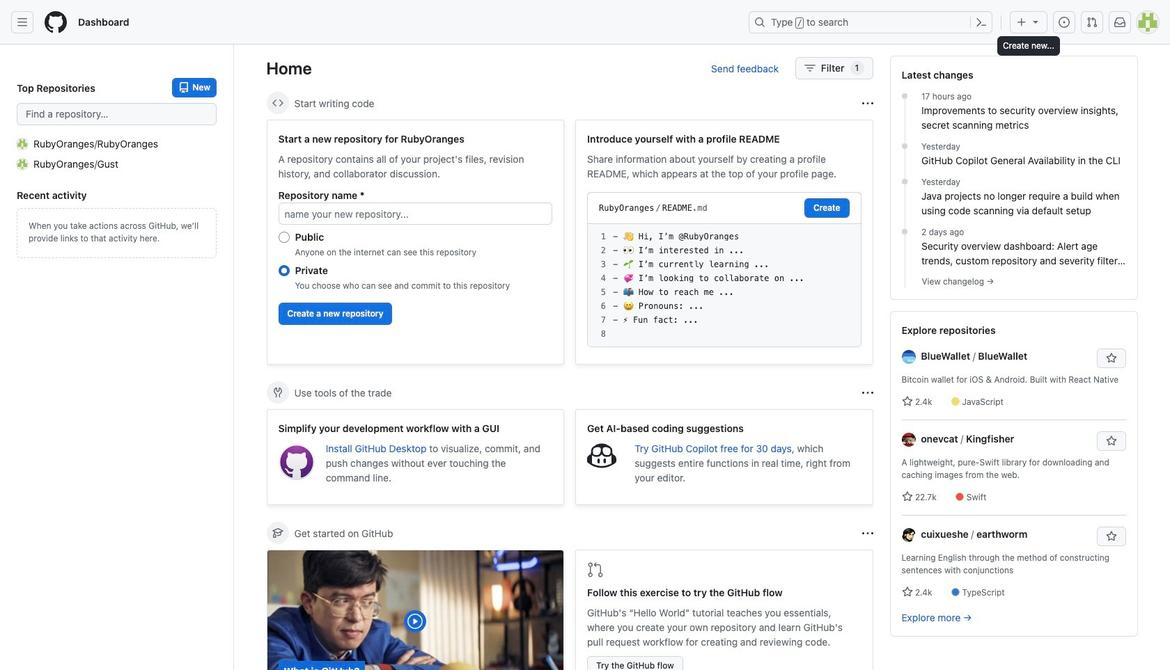 Task type: vqa. For each thing, say whether or not it's contained in the screenshot.
Explore ELEMENT
yes



Task type: locate. For each thing, give the bounding box(es) containing it.
github desktop image
[[278, 444, 315, 481]]

star image
[[902, 492, 913, 503], [902, 587, 913, 598]]

why am i seeing this? image for introduce yourself with a profile readme element
[[862, 98, 873, 109]]

code image
[[272, 98, 283, 109]]

2 star this repository image from the top
[[1106, 532, 1117, 543]]

dot fill image
[[899, 91, 910, 102], [899, 141, 910, 152], [899, 176, 910, 187], [899, 226, 910, 238]]

star image for @cuixueshe profile icon
[[902, 587, 913, 598]]

0 vertical spatial why am i seeing this? image
[[862, 98, 873, 109]]

what is github? image
[[267, 551, 564, 671]]

3 dot fill image from the top
[[899, 176, 910, 187]]

explore element
[[890, 56, 1138, 671]]

2 why am i seeing this? image from the top
[[862, 388, 873, 399]]

gust image
[[17, 158, 28, 170]]

2 vertical spatial why am i seeing this? image
[[862, 528, 873, 540]]

None radio
[[278, 232, 289, 243], [278, 265, 289, 277], [278, 232, 289, 243], [278, 265, 289, 277]]

1 star image from the top
[[902, 492, 913, 503]]

star image down @cuixueshe profile icon
[[902, 587, 913, 598]]

star this repository image
[[1106, 353, 1117, 364], [1106, 532, 1117, 543]]

why am i seeing this? image
[[862, 98, 873, 109], [862, 388, 873, 399], [862, 528, 873, 540]]

git pull request image
[[1087, 17, 1098, 28], [587, 562, 604, 579]]

@cuixueshe profile image
[[902, 529, 916, 543]]

1 vertical spatial why am i seeing this? image
[[862, 388, 873, 399]]

1 vertical spatial star image
[[902, 587, 913, 598]]

git pull request image inside try the github flow element
[[587, 562, 604, 579]]

star image for @onevcat profile icon
[[902, 492, 913, 503]]

2 dot fill image from the top
[[899, 141, 910, 152]]

0 vertical spatial star this repository image
[[1106, 353, 1117, 364]]

0 vertical spatial git pull request image
[[1087, 17, 1098, 28]]

star image up @cuixueshe profile icon
[[902, 492, 913, 503]]

filter image
[[805, 63, 816, 74]]

0 vertical spatial star image
[[902, 492, 913, 503]]

1 star this repository image from the top
[[1106, 353, 1117, 364]]

1 vertical spatial git pull request image
[[587, 562, 604, 579]]

2 star image from the top
[[902, 587, 913, 598]]

why am i seeing this? image for try the github flow element
[[862, 528, 873, 540]]

1 why am i seeing this? image from the top
[[862, 98, 873, 109]]

None submit
[[805, 199, 850, 218]]

@onevcat profile image
[[902, 434, 916, 447]]

Top Repositories search field
[[17, 103, 217, 125]]

try the github flow element
[[575, 550, 873, 671]]

1 vertical spatial star this repository image
[[1106, 532, 1117, 543]]

4 dot fill image from the top
[[899, 226, 910, 238]]

0 horizontal spatial git pull request image
[[587, 562, 604, 579]]

tooltip
[[998, 36, 1060, 56]]

play image
[[407, 614, 424, 630]]

1 dot fill image from the top
[[899, 91, 910, 102]]

3 why am i seeing this? image from the top
[[862, 528, 873, 540]]



Task type: describe. For each thing, give the bounding box(es) containing it.
mortar board image
[[272, 528, 283, 539]]

tools image
[[272, 387, 283, 398]]

plus image
[[1016, 17, 1028, 28]]

simplify your development workflow with a gui element
[[266, 410, 564, 506]]

star image
[[902, 396, 913, 408]]

why am i seeing this? image for get ai-based coding suggestions element
[[862, 388, 873, 399]]

triangle down image
[[1030, 16, 1041, 27]]

issue opened image
[[1059, 17, 1070, 28]]

notifications image
[[1115, 17, 1126, 28]]

star this repository image
[[1106, 436, 1117, 447]]

1 horizontal spatial git pull request image
[[1087, 17, 1098, 28]]

rubyoranges image
[[17, 138, 28, 149]]

command palette image
[[976, 17, 987, 28]]

@bluewallet profile image
[[902, 351, 916, 365]]

star this repository image for @cuixueshe profile icon
[[1106, 532, 1117, 543]]

name your new repository... text field
[[278, 203, 552, 225]]

start a new repository element
[[266, 120, 564, 365]]

star this repository image for the @bluewallet profile "icon"
[[1106, 353, 1117, 364]]

explore repositories navigation
[[890, 311, 1138, 637]]

introduce yourself with a profile readme element
[[575, 120, 873, 365]]

none submit inside introduce yourself with a profile readme element
[[805, 199, 850, 218]]

get ai-based coding suggestions element
[[575, 410, 873, 506]]

homepage image
[[45, 11, 67, 33]]

Find a repository… text field
[[17, 103, 217, 125]]

what is github? element
[[266, 550, 564, 671]]



